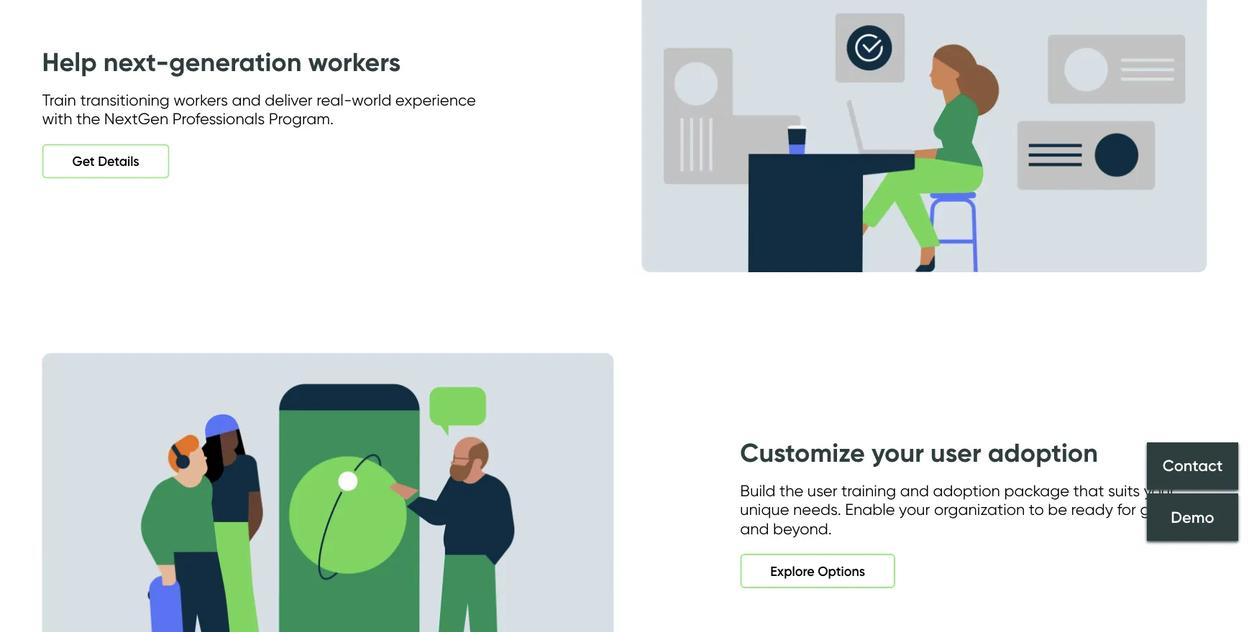 Task type: vqa. For each thing, say whether or not it's contained in the screenshot.
user corresponding to the
yes



Task type: describe. For each thing, give the bounding box(es) containing it.
package
[[1004, 481, 1070, 500]]

explore options link
[[740, 554, 895, 589]]

options
[[818, 564, 865, 579]]

0 vertical spatial adoption
[[988, 437, 1098, 469]]

demo link
[[1147, 494, 1238, 542]]

train transitioning workers and deliver real-world experience with the nextgen professionals program.
[[42, 90, 476, 128]]

enable
[[845, 500, 895, 519]]

training
[[841, 481, 896, 500]]

your up training
[[872, 437, 924, 469]]

details
[[98, 154, 139, 169]]

nextgen
[[104, 109, 168, 128]]

be
[[1048, 500, 1067, 519]]

professionals
[[172, 109, 265, 128]]

unique
[[740, 500, 789, 519]]

get
[[72, 154, 95, 169]]

help next-generation workers
[[42, 46, 401, 78]]

to
[[1029, 500, 1044, 519]]

user for your
[[931, 437, 982, 469]]

your right enable
[[899, 500, 930, 519]]

adoption inside build the user training and adoption package that suits your unique needs. enable your organization to be ready for go-live and beyond.
[[933, 481, 1000, 500]]

demo
[[1171, 508, 1214, 527]]

1 horizontal spatial workers
[[308, 46, 401, 78]]

explore options
[[770, 564, 865, 579]]

customize
[[740, 437, 865, 469]]

get details link
[[42, 144, 169, 179]]

help
[[42, 46, 97, 78]]

user for the
[[808, 481, 838, 500]]

workers inside the train transitioning workers and deliver real-world experience with the nextgen professionals program.
[[174, 90, 228, 109]]

for
[[1117, 500, 1136, 519]]



Task type: locate. For each thing, give the bounding box(es) containing it.
needs.
[[793, 500, 841, 519]]

go-
[[1140, 500, 1168, 519]]

ready
[[1071, 500, 1113, 519]]

2 horizontal spatial and
[[900, 481, 929, 500]]

1 vertical spatial user
[[808, 481, 838, 500]]

program.
[[269, 109, 334, 128]]

2 vertical spatial and
[[740, 519, 769, 539]]

get details
[[72, 154, 139, 169]]

1 vertical spatial and
[[900, 481, 929, 500]]

and down customize your user adoption
[[900, 481, 929, 500]]

1 vertical spatial adoption
[[933, 481, 1000, 500]]

and down generation
[[232, 90, 261, 109]]

live
[[1168, 500, 1192, 519]]

your right suits
[[1144, 481, 1175, 500]]

the inside build the user training and adoption package that suits your unique needs. enable your organization to be ready for go-live and beyond.
[[780, 481, 804, 500]]

1 horizontal spatial user
[[931, 437, 982, 469]]

with
[[42, 109, 72, 128]]

0 vertical spatial user
[[931, 437, 982, 469]]

deliver
[[265, 90, 313, 109]]

user down 'customize' at the bottom of page
[[808, 481, 838, 500]]

0 horizontal spatial the
[[76, 109, 100, 128]]

the
[[76, 109, 100, 128], [780, 481, 804, 500]]

explore
[[770, 564, 815, 579]]

0 vertical spatial the
[[76, 109, 100, 128]]

contact link
[[1147, 443, 1238, 490]]

your
[[872, 437, 924, 469], [1144, 481, 1175, 500], [899, 500, 930, 519]]

0 vertical spatial workers
[[308, 46, 401, 78]]

world
[[352, 90, 392, 109]]

contact
[[1163, 457, 1223, 476]]

workers up world
[[308, 46, 401, 78]]

beyond.
[[773, 519, 832, 539]]

1 horizontal spatial the
[[780, 481, 804, 500]]

and down build
[[740, 519, 769, 539]]

suits
[[1108, 481, 1140, 500]]

the inside the train transitioning workers and deliver real-world experience with the nextgen professionals program.
[[76, 109, 100, 128]]

workers
[[308, 46, 401, 78], [174, 90, 228, 109]]

and inside the train transitioning workers and deliver real-world experience with the nextgen professionals program.
[[232, 90, 261, 109]]

adoption up the package
[[988, 437, 1098, 469]]

1 vertical spatial workers
[[174, 90, 228, 109]]

user
[[931, 437, 982, 469], [808, 481, 838, 500]]

train
[[42, 90, 76, 109]]

build
[[740, 481, 776, 500]]

adoption
[[988, 437, 1098, 469], [933, 481, 1000, 500]]

0 horizontal spatial and
[[232, 90, 261, 109]]

user up build the user training and adoption package that suits your unique needs. enable your organization to be ready for go-live and beyond.
[[931, 437, 982, 469]]

1 vertical spatial the
[[780, 481, 804, 500]]

experience
[[395, 90, 476, 109]]

0 horizontal spatial workers
[[174, 90, 228, 109]]

0 horizontal spatial user
[[808, 481, 838, 500]]

build the user training and adoption package that suits your unique needs. enable your organization to be ready for go-live and beyond.
[[740, 481, 1192, 539]]

user inside build the user training and adoption package that suits your unique needs. enable your organization to be ready for go-live and beyond.
[[808, 481, 838, 500]]

next-
[[103, 46, 169, 78]]

workers down 'help next-generation workers'
[[174, 90, 228, 109]]

customize your user adoption
[[740, 437, 1098, 469]]

that
[[1073, 481, 1104, 500]]

the right with
[[76, 109, 100, 128]]

real-
[[317, 90, 352, 109]]

generation
[[169, 46, 302, 78]]

organization
[[934, 500, 1025, 519]]

0 vertical spatial and
[[232, 90, 261, 109]]

1 horizontal spatial and
[[740, 519, 769, 539]]

the right build
[[780, 481, 804, 500]]

adoption down customize your user adoption
[[933, 481, 1000, 500]]

transitioning
[[80, 90, 170, 109]]

and
[[232, 90, 261, 109], [900, 481, 929, 500], [740, 519, 769, 539]]



